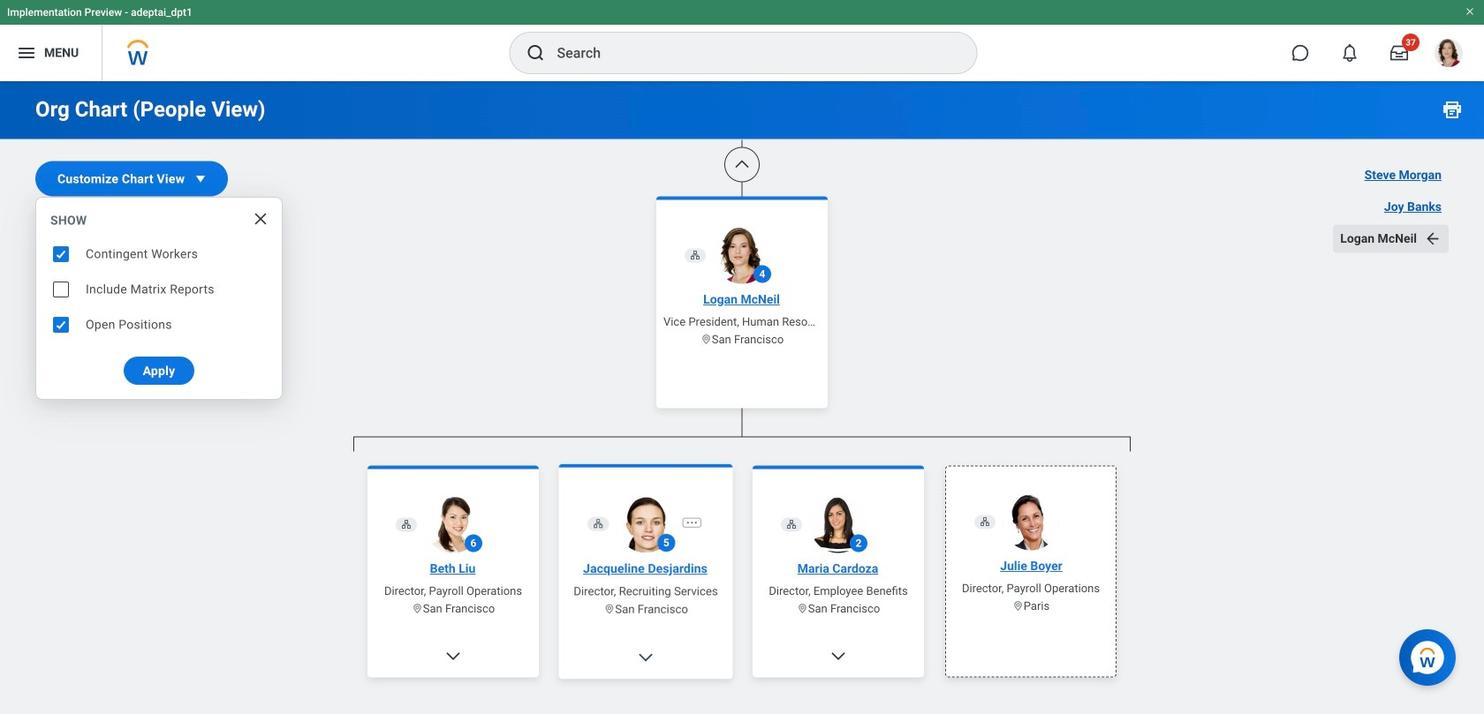 Task type: locate. For each thing, give the bounding box(es) containing it.
2 horizontal spatial view team image
[[980, 517, 990, 527]]

location image for chevron down icon
[[797, 603, 808, 615]]

location image for the leftmost chevron down image
[[411, 603, 423, 615]]

close environment banner image
[[1465, 6, 1475, 17]]

notifications large image
[[1341, 44, 1359, 62]]

chevron down image
[[444, 648, 462, 666], [636, 653, 655, 672]]

main content
[[0, 0, 1484, 715]]

caret down image
[[192, 170, 210, 188]]

1 horizontal spatial view team image
[[786, 520, 797, 530]]

view team image
[[590, 516, 601, 527], [980, 517, 990, 527], [786, 520, 797, 530]]

1 horizontal spatial chevron down image
[[636, 653, 655, 672]]

print org chart image
[[1442, 99, 1463, 120]]

0 horizontal spatial chevron down image
[[444, 648, 462, 666]]

chevron down image
[[830, 648, 847, 666]]

search image
[[525, 42, 546, 64]]

0 horizontal spatial view team image
[[590, 516, 601, 527]]

location image for right chevron down image
[[601, 605, 614, 618]]

location image
[[1012, 601, 1024, 612], [411, 603, 423, 615], [797, 603, 808, 615], [601, 605, 614, 618]]

dialog
[[35, 197, 283, 400]]

view team image
[[401, 520, 412, 530]]

banner
[[0, 0, 1484, 81]]



Task type: vqa. For each thing, say whether or not it's contained in the screenshot.
the top Time
no



Task type: describe. For each thing, give the bounding box(es) containing it.
logan mcneil, logan mcneil, 4 direct reports element
[[353, 452, 1131, 715]]

x image
[[252, 210, 269, 228]]

profile logan mcneil image
[[1435, 39, 1463, 71]]

inbox large image
[[1390, 44, 1408, 62]]

justify image
[[16, 42, 37, 64]]

related actions image
[[687, 514, 701, 528]]

Search Workday  search field
[[557, 34, 940, 72]]

arrow left image
[[1424, 230, 1442, 248]]

chevron up image
[[733, 156, 751, 174]]



